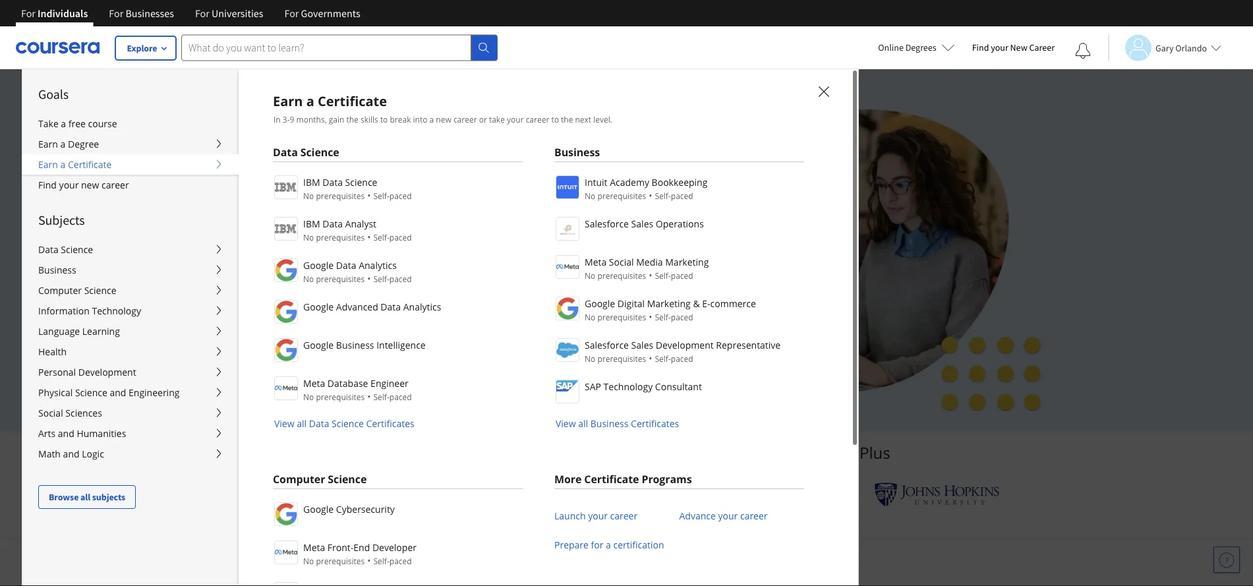 Task type: describe. For each thing, give the bounding box(es) containing it.
certificate
[[404, 208, 470, 228]]

more
[[555, 472, 582, 486]]

data science inside popup button
[[38, 243, 93, 256]]

programs
[[642, 472, 692, 486]]

prepare
[[555, 538, 589, 551]]

for governments
[[285, 7, 360, 20]]

• inside ibm data science no prerequisites • self-paced
[[367, 189, 371, 202]]

partnername logo image inside google cybersecurity link
[[274, 502, 298, 526]]

development inside popup button
[[78, 366, 136, 378]]

prerequisites inside the salesforce sales development representative no prerequisites • self-paced
[[598, 353, 646, 364]]

academy
[[610, 176, 649, 188]]

list for data science
[[273, 174, 523, 431]]

no inside meta database engineer no prerequisites • self-paced
[[303, 392, 314, 403]]

course
[[88, 117, 117, 130]]

2 horizontal spatial to
[[552, 114, 559, 125]]

view all business certificates
[[556, 417, 679, 430]]

prerequisites inside intuit academy bookkeeping no prerequisites • self-paced
[[598, 191, 646, 201]]

paced inside meta database engineer no prerequisites • self-paced
[[390, 392, 412, 403]]

data science inside earn a certificate menu item
[[273, 145, 339, 159]]

• inside "meta social media marketing no prerequisites • self-paced"
[[649, 269, 652, 282]]

explore
[[127, 42, 157, 54]]

• inside meta database engineer no prerequisites • self-paced
[[367, 390, 371, 403]]

career left or
[[454, 114, 477, 125]]

meta for meta social media marketing
[[585, 256, 607, 268]]

1 horizontal spatial day
[[341, 357, 358, 369]]

certification
[[614, 538, 664, 551]]

data inside google data analytics no prerequisites • self-paced
[[336, 259, 356, 271]]

new inside earn a certificate in 3-9 months, gain the skills to break into a new career or take your career to the next level.
[[436, 114, 452, 125]]

self- inside google digital marketing & e-commerce no prerequisites • self-paced
[[655, 312, 671, 323]]

database
[[328, 377, 368, 389]]

companies
[[668, 442, 749, 464]]

developer
[[372, 541, 417, 554]]

/year
[[278, 357, 302, 369]]

find for find your new career
[[38, 179, 57, 191]]

earn a certificate button
[[22, 154, 239, 175]]

projects,
[[244, 208, 302, 228]]

businesses
[[126, 7, 174, 20]]

google data analytics no prerequisites • self-paced
[[303, 259, 412, 285]]

for individuals
[[21, 7, 88, 20]]

salesforce for salesforce sales operations
[[585, 217, 629, 230]]

data right advanced
[[381, 300, 401, 313]]

no inside "meta social media marketing no prerequisites • self-paced"
[[585, 270, 596, 281]]

google for google digital marketing & e-commerce no prerequisites • self-paced
[[585, 297, 615, 310]]

certificate for earn a certificate
[[68, 158, 112, 171]]

explore button
[[115, 36, 176, 60]]

access
[[314, 185, 358, 205]]

1 horizontal spatial analytics
[[403, 300, 441, 313]]

• inside ibm data analyst no prerequisites • self-paced
[[367, 231, 371, 243]]

for businesses
[[109, 7, 174, 20]]

and right arts
[[58, 427, 74, 440]]

math
[[38, 448, 61, 460]]

no inside google data analytics no prerequisites • self-paced
[[303, 274, 314, 285]]

meta for meta database engineer
[[303, 377, 325, 389]]

find for find your new career
[[972, 42, 989, 53]]

intuit academy bookkeeping no prerequisites • self-paced
[[585, 176, 708, 202]]

degrees
[[906, 42, 937, 53]]

johns hopkins university image
[[875, 483, 1000, 507]]

no inside intuit academy bookkeeping no prerequisites • self-paced
[[585, 191, 596, 201]]

individuals
[[38, 7, 88, 20]]

sales for development
[[631, 339, 654, 351]]

google business intelligence
[[303, 339, 426, 351]]

google for google cybersecurity
[[303, 503, 334, 515]]

learning
[[82, 325, 120, 338]]

media
[[636, 256, 663, 268]]

and up programs
[[636, 442, 664, 464]]

development inside the salesforce sales development representative no prerequisites • self-paced
[[656, 339, 714, 351]]

all for business
[[578, 417, 588, 430]]

online degrees button
[[868, 33, 966, 62]]

partnername logo image inside google business intelligence link
[[274, 338, 298, 362]]

start 7-day free trial
[[265, 326, 361, 339]]

for for universities
[[195, 7, 210, 20]]

money-
[[360, 357, 395, 369]]

banner navigation
[[11, 0, 371, 26]]

7,000+
[[379, 185, 425, 205]]

intelligence
[[377, 339, 426, 351]]

take
[[38, 117, 59, 130]]

computer inside dropdown button
[[38, 284, 82, 297]]

prerequisites inside meta database engineer no prerequisites • self-paced
[[316, 392, 365, 403]]

job-
[[336, 208, 362, 228]]

1 the from the left
[[346, 114, 359, 125]]

browse all subjects button
[[38, 485, 136, 509]]

your for find your new career
[[59, 179, 79, 191]]

earn a degree button
[[22, 134, 239, 154]]

meta social media marketing no prerequisites • self-paced
[[585, 256, 709, 282]]

prerequisites inside ibm data science no prerequisites • self-paced
[[316, 191, 365, 201]]

2 certificates from the left
[[631, 417, 679, 430]]

career inside explore menu element
[[102, 179, 129, 191]]

ibm data science no prerequisites • self-paced
[[303, 176, 412, 202]]

2 vertical spatial certificate
[[584, 472, 639, 486]]

self- inside meta database engineer no prerequisites • self-paced
[[374, 392, 390, 403]]

gain
[[329, 114, 344, 125]]

google digital marketing & e-commerce no prerequisites • self-paced
[[585, 297, 756, 323]]

and down personal development popup button
[[110, 386, 126, 399]]

technology for information
[[92, 305, 141, 317]]

sap
[[585, 380, 601, 393]]

business up universities
[[591, 417, 629, 430]]

google image
[[503, 483, 574, 507]]

prerequisites inside google data analytics no prerequisites • self-paced
[[316, 274, 365, 285]]

into
[[413, 114, 428, 125]]

science down meta database engineer no prerequisites • self-paced
[[332, 417, 364, 430]]

cybersecurity
[[336, 503, 395, 515]]

view all data science certificates
[[274, 417, 415, 430]]

meta for meta front-end developer
[[303, 541, 325, 554]]

free
[[68, 117, 86, 130]]

universities
[[547, 442, 632, 464]]

unlimited access to 7,000+ world-class courses, hands-on projects, and job-ready certificate programs—all included in your subscription
[[244, 185, 648, 251]]

data science button
[[22, 239, 239, 260]]

bookkeeping
[[652, 176, 708, 188]]

sas image
[[693, 484, 744, 505]]

data down 3-
[[273, 145, 298, 159]]

personal
[[38, 366, 76, 378]]

prerequisites inside "meta front-end developer no prerequisites • self-paced"
[[316, 556, 365, 567]]

commerce
[[711, 297, 756, 310]]

science down personal development
[[75, 386, 107, 399]]

prerequisites inside ibm data analyst no prerequisites • self-paced
[[316, 232, 365, 243]]

a for earn a certificate in 3-9 months, gain the skills to break into a new career or take your career to the next level.
[[306, 92, 314, 110]]

subjects
[[38, 212, 85, 228]]

show notifications image
[[1075, 43, 1091, 59]]

earn a certificate menu item
[[238, 0, 1254, 586]]

marketing inside "meta social media marketing no prerequisites • self-paced"
[[665, 256, 709, 268]]

career up prepare for a certification at bottom
[[610, 509, 638, 522]]

find your new career link
[[966, 40, 1062, 56]]

leading universities and companies with coursera plus
[[485, 442, 891, 464]]

subscription
[[279, 232, 362, 251]]

included
[[574, 208, 632, 228]]

science up google cybersecurity
[[328, 472, 367, 486]]

prerequisites inside "meta social media marketing no prerequisites • self-paced"
[[598, 270, 646, 281]]

sap technology consultant
[[585, 380, 702, 393]]

day inside 'button'
[[299, 326, 316, 339]]

hec paris image
[[786, 481, 832, 508]]

salesforce sales operations
[[585, 217, 704, 230]]

break
[[390, 114, 411, 125]]

ibm data analyst no prerequisites • self-paced
[[303, 217, 412, 243]]

find your new career
[[972, 42, 1055, 53]]

&
[[693, 297, 700, 310]]

and inside "unlimited access to 7,000+ world-class courses, hands-on projects, and job-ready certificate programs—all included in your subscription"
[[306, 208, 332, 228]]

google for google business intelligence
[[303, 339, 334, 351]]

physical
[[38, 386, 73, 399]]

a for take a free course
[[61, 117, 66, 130]]

science down subjects
[[61, 243, 93, 256]]

earn a certificate
[[38, 158, 112, 171]]

math and logic button
[[22, 444, 239, 464]]

your for launch your career
[[588, 509, 608, 522]]

career down sas 'image'
[[740, 509, 768, 522]]

start
[[265, 326, 288, 339]]

a right the into
[[430, 114, 434, 125]]

and left logic
[[63, 448, 79, 460]]

a inside list
[[606, 538, 611, 551]]

humanities
[[77, 427, 126, 440]]

courses,
[[508, 185, 564, 205]]

end
[[354, 541, 370, 554]]

sales for operations
[[631, 217, 654, 230]]

language learning button
[[22, 321, 239, 342]]

list for computer science
[[273, 501, 523, 586]]

1 vertical spatial with
[[753, 442, 784, 464]]

a for earn a degree
[[60, 138, 65, 150]]

What do you want to learn? text field
[[181, 35, 471, 61]]

certificate for earn a certificate in 3-9 months, gain the skills to break into a new career or take your career to the next level.
[[318, 92, 387, 110]]

google advanced data analytics link
[[273, 299, 523, 324]]

career
[[1030, 42, 1055, 53]]

2 the from the left
[[561, 114, 573, 125]]

advance
[[680, 509, 716, 522]]

self- inside intuit academy bookkeeping no prerequisites • self-paced
[[655, 191, 671, 201]]

$399
[[257, 357, 278, 369]]

paced inside "meta front-end developer no prerequisites • self-paced"
[[390, 556, 412, 567]]

subjects
[[92, 491, 125, 503]]

science inside ibm data science no prerequisites • self-paced
[[345, 176, 377, 188]]

all inside the browse all subjects button
[[80, 491, 90, 503]]



Task type: vqa. For each thing, say whether or not it's contained in the screenshot.
Offer
no



Task type: locate. For each thing, give the bounding box(es) containing it.
0 horizontal spatial to
[[362, 185, 376, 205]]

0 horizontal spatial technology
[[92, 305, 141, 317]]

your inside "unlimited access to 7,000+ world-class courses, hands-on projects, and job-ready certificate programs—all included in your subscription"
[[244, 232, 275, 251]]

sales inside the salesforce sales development representative no prerequisites • self-paced
[[631, 339, 654, 351]]

your down earn a certificate
[[59, 179, 79, 191]]

0 vertical spatial computer science
[[38, 284, 116, 297]]

• down academy
[[649, 189, 652, 202]]

1 vertical spatial sales
[[631, 339, 654, 351]]

2 ibm from the top
[[303, 217, 320, 230]]

computer up information
[[38, 284, 82, 297]]

earn inside dropdown button
[[38, 158, 58, 171]]

browse
[[49, 491, 79, 503]]

world-
[[428, 185, 471, 205]]

science up the information technology on the left bottom
[[84, 284, 116, 297]]

meta
[[585, 256, 607, 268], [303, 377, 325, 389], [303, 541, 325, 554]]

• inside google digital marketing & e-commerce no prerequisites • self-paced
[[649, 311, 652, 323]]

meta down included
[[585, 256, 607, 268]]

information
[[38, 305, 90, 317]]

1 vertical spatial marketing
[[647, 297, 691, 310]]

prerequisites inside google digital marketing & e-commerce no prerequisites • self-paced
[[598, 312, 646, 323]]

science
[[301, 145, 339, 159], [345, 176, 377, 188], [61, 243, 93, 256], [84, 284, 116, 297], [75, 386, 107, 399], [332, 417, 364, 430], [328, 472, 367, 486]]

university of michigan image
[[616, 477, 651, 513]]

0 vertical spatial technology
[[92, 305, 141, 317]]

view up universities
[[556, 417, 576, 430]]

certificate inside earn a certificate in 3-9 months, gain the skills to break into a new career or take your career to the next level.
[[318, 92, 387, 110]]

0 vertical spatial salesforce
[[585, 217, 629, 230]]

computer science inside dropdown button
[[38, 284, 116, 297]]

1 vertical spatial computer science
[[273, 472, 367, 486]]

self- down developer
[[374, 556, 390, 567]]

a right for
[[606, 538, 611, 551]]

computer inside earn a certificate menu item
[[273, 472, 325, 486]]

1 certificates from the left
[[366, 417, 415, 430]]

self- up ready
[[374, 191, 390, 201]]

all
[[297, 417, 307, 430], [578, 417, 588, 430], [80, 491, 90, 503]]

a inside dropdown button
[[60, 158, 65, 171]]

4 for from the left
[[285, 7, 299, 20]]

0 vertical spatial marketing
[[665, 256, 709, 268]]

business inside popup button
[[38, 264, 76, 276]]

your inside earn a certificate in 3-9 months, gain the skills to break into a new career or take your career to the next level.
[[507, 114, 524, 125]]

self- inside ibm data analyst no prerequisites • self-paced
[[374, 232, 390, 243]]

2 for from the left
[[109, 7, 123, 20]]

a left free
[[61, 117, 66, 130]]

0 horizontal spatial view
[[274, 417, 295, 430]]

paced inside the salesforce sales development representative no prerequisites • self-paced
[[671, 353, 693, 364]]

salesforce sales operations link
[[555, 216, 804, 241]]

2 horizontal spatial all
[[578, 417, 588, 430]]

self- up the consultant
[[655, 353, 671, 364]]

google for google data analytics no prerequisites • self-paced
[[303, 259, 334, 271]]

months,
[[296, 114, 327, 125]]

1 horizontal spatial certificates
[[631, 417, 679, 430]]

engineer
[[371, 377, 409, 389]]

9
[[290, 114, 294, 125]]

no inside the salesforce sales development representative no prerequisites • self-paced
[[585, 353, 596, 364]]

technology inside "link"
[[604, 380, 653, 393]]

for left universities
[[195, 7, 210, 20]]

science inside dropdown button
[[84, 284, 116, 297]]

for
[[21, 7, 36, 20], [109, 7, 123, 20], [195, 7, 210, 20], [285, 7, 299, 20]]

earn a certificate group
[[22, 0, 1254, 586]]

1 vertical spatial find
[[38, 179, 57, 191]]

3 for from the left
[[195, 7, 210, 20]]

paced up ready
[[390, 191, 412, 201]]

earn for earn a degree
[[38, 138, 58, 150]]

data science down months,
[[273, 145, 339, 159]]

find left new
[[972, 42, 989, 53]]

1 horizontal spatial certificate
[[318, 92, 387, 110]]

1 vertical spatial development
[[78, 366, 136, 378]]

social inside "meta social media marketing no prerequisites • self-paced"
[[609, 256, 634, 268]]

view down /year
[[274, 417, 295, 430]]

0 horizontal spatial development
[[78, 366, 136, 378]]

technology inside dropdown button
[[92, 305, 141, 317]]

1 vertical spatial day
[[341, 357, 358, 369]]

certificate
[[318, 92, 387, 110], [68, 158, 112, 171], [584, 472, 639, 486]]

orlando
[[1176, 42, 1207, 54]]

the left next
[[561, 114, 573, 125]]

self- down media
[[655, 270, 671, 281]]

no inside ibm data analyst no prerequisites • self-paced
[[303, 232, 314, 243]]

ibm inside ibm data science no prerequisites • self-paced
[[303, 176, 320, 188]]

gary orlando button
[[1108, 35, 1222, 61]]

self- inside "meta front-end developer no prerequisites • self-paced"
[[374, 556, 390, 567]]

development up physical science and engineering
[[78, 366, 136, 378]]

gary orlando
[[1156, 42, 1207, 54]]

1 for from the left
[[21, 7, 36, 20]]

0 horizontal spatial data science
[[38, 243, 93, 256]]

coursera plus image
[[244, 124, 445, 144]]

take a free course link
[[22, 113, 239, 134]]

• inside google data analytics no prerequisites • self-paced
[[367, 272, 371, 285]]

certificates down the sap technology consultant
[[631, 417, 679, 430]]

0 vertical spatial computer
[[38, 284, 82, 297]]

ready
[[362, 208, 400, 228]]

data down database
[[309, 417, 329, 430]]

for left "governments"
[[285, 7, 299, 20]]

advance your career
[[680, 509, 768, 522]]

technology for sap
[[604, 380, 653, 393]]

with left coursera
[[753, 442, 784, 464]]

0 horizontal spatial certificate
[[68, 158, 112, 171]]

business down next
[[555, 145, 600, 159]]

no inside ibm data science no prerequisites • self-paced
[[303, 191, 314, 201]]

0 horizontal spatial social
[[38, 407, 63, 419]]

0 horizontal spatial computer
[[38, 284, 82, 297]]

arts and humanities button
[[22, 423, 239, 444]]

1 horizontal spatial technology
[[604, 380, 653, 393]]

for for individuals
[[21, 7, 36, 20]]

a inside popup button
[[60, 138, 65, 150]]

google inside google data analytics no prerequisites • self-paced
[[303, 259, 334, 271]]

plus
[[860, 442, 891, 464]]

university of illinois at urbana-champaign image
[[254, 484, 357, 505]]

paced up the &
[[671, 270, 693, 281]]

information technology
[[38, 305, 141, 317]]

salesforce for salesforce sales development representative no prerequisites • self-paced
[[585, 339, 629, 351]]

1 horizontal spatial the
[[561, 114, 573, 125]]

view for business
[[556, 417, 576, 430]]

1 vertical spatial social
[[38, 407, 63, 419]]

find inside explore menu element
[[38, 179, 57, 191]]

google cybersecurity
[[303, 503, 395, 515]]

1 horizontal spatial with
[[753, 442, 784, 464]]

personal development
[[38, 366, 136, 378]]

earn for earn a certificate
[[38, 158, 58, 171]]

start 7-day free trial button
[[244, 317, 382, 348]]

day left free
[[299, 326, 316, 339]]

prerequisites
[[316, 191, 365, 201], [598, 191, 646, 201], [316, 232, 365, 243], [598, 270, 646, 281], [316, 274, 365, 285], [598, 312, 646, 323], [598, 353, 646, 364], [316, 392, 365, 403], [316, 556, 365, 567]]

self- down 'bookkeeping' in the right top of the page
[[655, 191, 671, 201]]

0 vertical spatial new
[[436, 114, 452, 125]]

• up ready
[[367, 189, 371, 202]]

universities
[[212, 7, 263, 20]]

your left new
[[991, 42, 1009, 53]]

2 view from the left
[[556, 417, 576, 430]]

all for data science
[[297, 417, 307, 430]]

and
[[306, 208, 332, 228], [110, 386, 126, 399], [58, 427, 74, 440], [636, 442, 664, 464], [63, 448, 79, 460]]

• down end
[[367, 555, 371, 567]]

analytics up intelligence
[[403, 300, 441, 313]]

google business intelligence link
[[273, 337, 523, 362]]

1 horizontal spatial computer
[[273, 472, 325, 486]]

google up 14-
[[303, 339, 334, 351]]

data down subjects
[[38, 243, 59, 256]]

for
[[591, 538, 604, 551]]

list containing intuit academy bookkeeping
[[555, 174, 804, 431]]

technology right sap
[[604, 380, 653, 393]]

all up universities
[[578, 417, 588, 430]]

1 view from the left
[[274, 417, 295, 430]]

language learning
[[38, 325, 120, 338]]

find your new career link
[[22, 175, 239, 195]]

social left media
[[609, 256, 634, 268]]

take a free course
[[38, 117, 117, 130]]

2 vertical spatial earn
[[38, 158, 58, 171]]

list containing ibm data science
[[273, 174, 523, 431]]

career down earn a certificate dropdown button
[[102, 179, 129, 191]]

no inside google digital marketing & e-commerce no prerequisites • self-paced
[[585, 312, 596, 323]]

earn
[[273, 92, 303, 110], [38, 138, 58, 150], [38, 158, 58, 171]]

0 horizontal spatial all
[[80, 491, 90, 503]]

0 vertical spatial certificate
[[318, 92, 387, 110]]

unlimited
[[244, 185, 310, 205]]

paced inside google data analytics no prerequisites • self-paced
[[390, 274, 412, 285]]

day
[[299, 326, 316, 339], [341, 357, 358, 369]]

meta inside "meta front-end developer no prerequisites • self-paced"
[[303, 541, 325, 554]]

new right the into
[[436, 114, 452, 125]]

trial
[[340, 326, 361, 339]]

0 horizontal spatial analytics
[[359, 259, 397, 271]]

sales up the sap technology consultant
[[631, 339, 654, 351]]

online
[[879, 42, 904, 53]]

for for businesses
[[109, 7, 123, 20]]

0 horizontal spatial find
[[38, 179, 57, 191]]

new inside find your new career link
[[81, 179, 99, 191]]

prerequisites down database
[[316, 392, 365, 403]]

paced inside ibm data science no prerequisites • self-paced
[[390, 191, 412, 201]]

0 horizontal spatial computer science
[[38, 284, 116, 297]]

google down subscription
[[303, 259, 334, 271]]

a down the earn a degree
[[60, 158, 65, 171]]

certificate up find your new career
[[68, 158, 112, 171]]

gary
[[1156, 42, 1174, 54]]

google left digital
[[585, 297, 615, 310]]

ibm
[[303, 176, 320, 188], [303, 217, 320, 230]]

partnername logo image
[[274, 175, 298, 199], [556, 175, 580, 199], [274, 217, 298, 241], [556, 217, 580, 241], [556, 255, 580, 279], [274, 258, 298, 282], [556, 297, 580, 320], [274, 300, 298, 324], [274, 338, 298, 362], [556, 338, 580, 362], [274, 377, 298, 400], [556, 380, 580, 404], [274, 502, 298, 526], [274, 541, 298, 564]]

social sciences
[[38, 407, 102, 419]]

data inside popup button
[[38, 243, 59, 256]]

operations
[[656, 217, 704, 230]]

computer science inside earn a certificate menu item
[[273, 472, 367, 486]]

meta inside meta database engineer no prerequisites • self-paced
[[303, 377, 325, 389]]

analyst
[[345, 217, 377, 230]]

0 vertical spatial analytics
[[359, 259, 397, 271]]

0 horizontal spatial with
[[304, 357, 325, 369]]

coursera
[[788, 442, 856, 464]]

in
[[635, 208, 648, 228]]

0 horizontal spatial new
[[81, 179, 99, 191]]

skills
[[361, 114, 378, 125]]

0 vertical spatial with
[[304, 357, 325, 369]]

no inside "meta front-end developer no prerequisites • self-paced"
[[303, 556, 314, 567]]

paced down developer
[[390, 556, 412, 567]]

analytics inside google data analytics no prerequisites • self-paced
[[359, 259, 397, 271]]

2 horizontal spatial certificate
[[584, 472, 639, 486]]

advanced
[[336, 300, 378, 313]]

self- inside the salesforce sales development representative no prerequisites • self-paced
[[655, 353, 671, 364]]

paced down engineer
[[390, 392, 412, 403]]

computer up google cybersecurity
[[273, 472, 325, 486]]

1 horizontal spatial to
[[380, 114, 388, 125]]

• down media
[[649, 269, 652, 282]]

sales
[[631, 217, 654, 230], [631, 339, 654, 351]]

a for earn a certificate
[[60, 158, 65, 171]]

certificate down universities
[[584, 472, 639, 486]]

0 vertical spatial social
[[609, 256, 634, 268]]

business up $399 /year with 14-day money-back guarantee
[[336, 339, 374, 351]]

1 salesforce from the top
[[585, 217, 629, 230]]

• down analyst
[[367, 231, 371, 243]]

0 vertical spatial sales
[[631, 217, 654, 230]]

your inside explore menu element
[[59, 179, 79, 191]]

self- inside "meta social media marketing no prerequisites • self-paced"
[[655, 270, 671, 281]]

meta left database
[[303, 377, 325, 389]]

1 vertical spatial computer
[[273, 472, 325, 486]]

google up 'front-'
[[303, 503, 334, 515]]

cancel
[[300, 296, 329, 308]]

1 horizontal spatial data science
[[273, 145, 339, 159]]

/month,
[[260, 296, 298, 308]]

list for more certificate programs
[[555, 501, 804, 559]]

all down /year
[[297, 417, 307, 430]]

ibm for ibm data analyst
[[303, 217, 320, 230]]

data science
[[273, 145, 339, 159], [38, 243, 93, 256]]

to left next
[[552, 114, 559, 125]]

duke university image
[[399, 483, 460, 504]]

ibm for ibm data science
[[303, 176, 320, 188]]

help center image
[[1219, 552, 1235, 568]]

self- up google advanced data analytics
[[374, 274, 390, 285]]

2 salesforce from the top
[[585, 339, 629, 351]]

certificates down engineer
[[366, 417, 415, 430]]

1 vertical spatial ibm
[[303, 217, 320, 230]]

prerequisites up the sap technology consultant
[[598, 353, 646, 364]]

sap technology consultant link
[[555, 378, 804, 404]]

physical science and engineering button
[[22, 382, 239, 403]]

earn a certificate in 3-9 months, gain the skills to break into a new career or take your career to the next level.
[[273, 92, 613, 125]]

• inside "meta front-end developer no prerequisites • self-paced"
[[367, 555, 371, 567]]

marketing
[[665, 256, 709, 268], [647, 297, 691, 310]]

e-
[[702, 297, 711, 310]]

1 horizontal spatial development
[[656, 339, 714, 351]]

0 vertical spatial day
[[299, 326, 316, 339]]

a left degree
[[60, 138, 65, 150]]

data up subscription
[[323, 217, 343, 230]]

self- up the salesforce sales development representative no prerequisites • self-paced
[[655, 312, 671, 323]]

1 vertical spatial technology
[[604, 380, 653, 393]]

advance your career link
[[680, 501, 768, 530]]

ibm inside ibm data analyst no prerequisites • self-paced
[[303, 217, 320, 230]]

earn up 3-
[[273, 92, 303, 110]]

degree
[[68, 138, 99, 150]]

prerequisites down digital
[[598, 312, 646, 323]]

0 vertical spatial development
[[656, 339, 714, 351]]

partnername logo image inside sap technology consultant "link"
[[556, 380, 580, 404]]

2 sales from the top
[[631, 339, 654, 351]]

0 vertical spatial data science
[[273, 145, 339, 159]]

view
[[274, 417, 295, 430], [556, 417, 576, 430]]

online degrees
[[879, 42, 937, 53]]

0 horizontal spatial certificates
[[366, 417, 415, 430]]

science up job-
[[345, 176, 377, 188]]

2 vertical spatial meta
[[303, 541, 325, 554]]

1 horizontal spatial new
[[436, 114, 452, 125]]

digital
[[618, 297, 645, 310]]

self- down engineer
[[374, 392, 390, 403]]

science down coursera plus image
[[301, 145, 339, 159]]

google inside google digital marketing & e-commerce no prerequisites • self-paced
[[585, 297, 615, 310]]

math and logic
[[38, 448, 104, 460]]

prerequisites up anytime
[[316, 274, 365, 285]]

$399 /year with 14-day money-back guarantee
[[257, 357, 467, 369]]

meta inside "meta social media marketing no prerequisites • self-paced"
[[585, 256, 607, 268]]

0 horizontal spatial day
[[299, 326, 316, 339]]

view all business certificates link
[[555, 417, 679, 430]]

marketing down salesforce sales operations link
[[665, 256, 709, 268]]

for for governments
[[285, 7, 299, 20]]

view all data science certificates link
[[273, 417, 415, 430]]

1 vertical spatial earn
[[38, 138, 58, 150]]

1 horizontal spatial find
[[972, 42, 989, 53]]

new
[[1011, 42, 1028, 53]]

prerequisites down 'front-'
[[316, 556, 365, 567]]

computer
[[38, 284, 82, 297], [273, 472, 325, 486]]

with left 14-
[[304, 357, 325, 369]]

list containing launch your career
[[555, 501, 804, 559]]

• up the salesforce sales development representative no prerequisites • self-paced
[[649, 311, 652, 323]]

for universities
[[195, 7, 263, 20]]

google
[[303, 259, 334, 271], [585, 297, 615, 310], [303, 300, 334, 313], [303, 339, 334, 351], [303, 503, 334, 515]]

career right take
[[526, 114, 549, 125]]

your right launch in the left bottom of the page
[[588, 509, 608, 522]]

prepare for a certification
[[555, 538, 664, 551]]

1 vertical spatial salesforce
[[585, 339, 629, 351]]

1 vertical spatial meta
[[303, 377, 325, 389]]

coursera image
[[16, 37, 100, 58]]

no
[[303, 191, 314, 201], [585, 191, 596, 201], [303, 232, 314, 243], [585, 270, 596, 281], [303, 274, 314, 285], [585, 312, 596, 323], [585, 353, 596, 364], [303, 392, 314, 403], [303, 556, 314, 567]]

with
[[304, 357, 325, 369], [753, 442, 784, 464]]

0 horizontal spatial the
[[346, 114, 359, 125]]

1 horizontal spatial computer science
[[273, 472, 367, 486]]

close image
[[816, 83, 833, 100]]

1 vertical spatial certificate
[[68, 158, 112, 171]]

prerequisites up digital
[[598, 270, 646, 281]]

0 vertical spatial find
[[972, 42, 989, 53]]

0 vertical spatial meta
[[585, 256, 607, 268]]

your for find your new career
[[991, 42, 1009, 53]]

1 sales from the top
[[631, 217, 654, 230]]

earn for earn a certificate in 3-9 months, gain the skills to break into a new career or take your career to the next level.
[[273, 92, 303, 110]]

1 ibm from the top
[[303, 176, 320, 188]]

analytics down ibm data analyst no prerequisites • self-paced
[[359, 259, 397, 271]]

free
[[318, 326, 338, 339]]

earn down take
[[38, 138, 58, 150]]

1 horizontal spatial social
[[609, 256, 634, 268]]

list for business
[[555, 174, 804, 431]]

arts and humanities
[[38, 427, 126, 440]]

and up subscription
[[306, 208, 332, 228]]

computer science
[[38, 284, 116, 297], [273, 472, 367, 486]]

to right skills
[[380, 114, 388, 125]]

paced up google advanced data analytics link
[[390, 274, 412, 285]]

business button
[[22, 260, 239, 280]]

• inside intuit academy bookkeeping no prerequisites • self-paced
[[649, 189, 652, 202]]

data inside ibm data science no prerequisites • self-paced
[[323, 176, 343, 188]]

your down sas 'image'
[[718, 509, 738, 522]]

intuit
[[585, 176, 608, 188]]

find down earn a certificate
[[38, 179, 57, 191]]

or
[[479, 114, 487, 125]]

paced inside google digital marketing & e-commerce no prerequisites • self-paced
[[671, 312, 693, 323]]

programs—all
[[474, 208, 570, 228]]

partnername logo image inside salesforce sales operations link
[[556, 217, 580, 241]]

the right gain
[[346, 114, 359, 125]]

partnername logo image inside google advanced data analytics link
[[274, 300, 298, 324]]

0 vertical spatial ibm
[[303, 176, 320, 188]]

list
[[273, 174, 523, 431], [555, 174, 804, 431], [273, 501, 523, 586], [555, 501, 804, 559]]

paced inside "meta social media marketing no prerequisites • self-paced"
[[671, 270, 693, 281]]

sales down on
[[631, 217, 654, 230]]

1 horizontal spatial all
[[297, 417, 307, 430]]

paced up the consultant
[[671, 353, 693, 364]]

14-
[[328, 357, 341, 369]]

1 vertical spatial analytics
[[403, 300, 441, 313]]

computer science up the information technology on the left bottom
[[38, 284, 116, 297]]

meta database engineer no prerequisites • self-paced
[[303, 377, 412, 403]]

salesforce inside the salesforce sales development representative no prerequisites • self-paced
[[585, 339, 629, 351]]

salesforce down on
[[585, 217, 629, 230]]

data inside ibm data analyst no prerequisites • self-paced
[[323, 217, 343, 230]]

list containing google cybersecurity
[[273, 501, 523, 586]]

1 horizontal spatial view
[[556, 417, 576, 430]]

earn inside popup button
[[38, 138, 58, 150]]

0 vertical spatial earn
[[273, 92, 303, 110]]

earn inside earn a certificate in 3-9 months, gain the skills to break into a new career or take your career to the next level.
[[273, 92, 303, 110]]

to inside "unlimited access to 7,000+ world-class courses, hands-on projects, and job-ready certificate programs—all included in your subscription"
[[362, 185, 376, 205]]

1 vertical spatial data science
[[38, 243, 93, 256]]

self- inside ibm data science no prerequisites • self-paced
[[374, 191, 390, 201]]

certificate inside dropdown button
[[68, 158, 112, 171]]

day up database
[[341, 357, 358, 369]]

explore menu element
[[22, 69, 239, 509]]

marketing inside google digital marketing & e-commerce no prerequisites • self-paced
[[647, 297, 691, 310]]

view for data science
[[274, 417, 295, 430]]

paced inside intuit academy bookkeeping no prerequisites • self-paced
[[671, 191, 693, 201]]

your for advance your career
[[718, 509, 738, 522]]

social inside "dropdown button"
[[38, 407, 63, 419]]

google for google advanced data analytics
[[303, 300, 334, 313]]

7-
[[290, 326, 299, 339]]

• inside the salesforce sales development representative no prerequisites • self-paced
[[649, 352, 652, 365]]

self- inside google data analytics no prerequisites • self-paced
[[374, 274, 390, 285]]

• down engineer
[[367, 390, 371, 403]]

None search field
[[181, 35, 498, 61]]

earn down the earn a degree
[[38, 158, 58, 171]]

paced inside ibm data analyst no prerequisites • self-paced
[[390, 232, 412, 243]]

physical science and engineering
[[38, 386, 180, 399]]

prerequisites down job-
[[316, 232, 365, 243]]

1 vertical spatial new
[[81, 179, 99, 191]]



